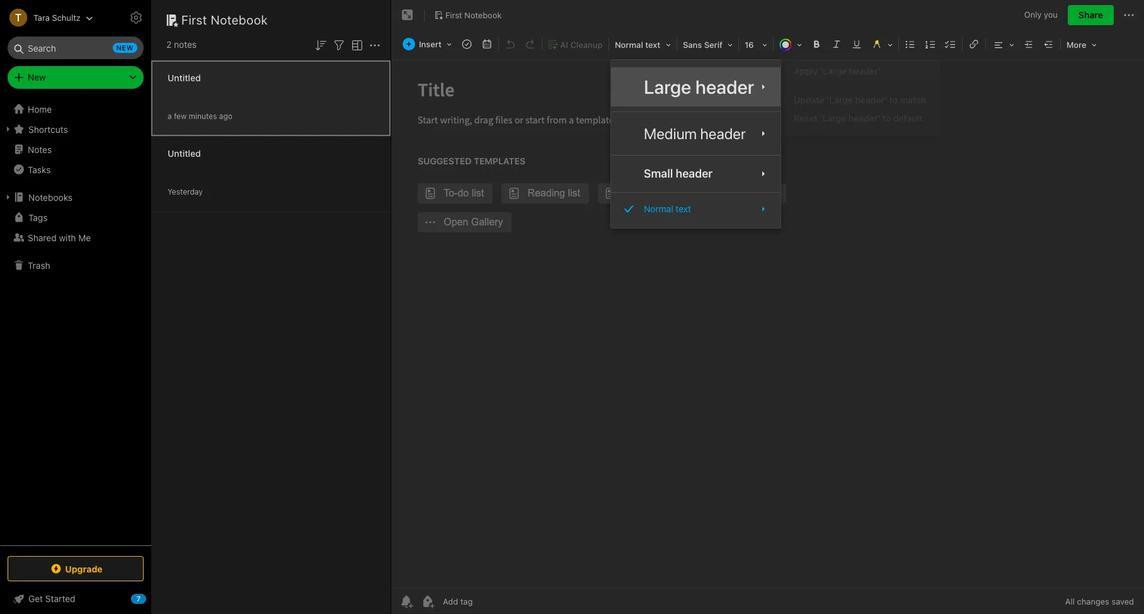 Task type: describe. For each thing, give the bounding box(es) containing it.
header for medium header
[[700, 125, 746, 142]]

Insert field
[[400, 35, 456, 53]]

apply
[[794, 68, 818, 79]]

you
[[1044, 10, 1058, 20]]

more actions image
[[367, 38, 383, 53]]

'large for apply
[[820, 68, 847, 79]]

get started
[[28, 594, 75, 604]]

notes link
[[0, 139, 151, 159]]

dropdown list menu containing apply 'large header'
[[781, 65, 939, 130]]

shortcuts button
[[0, 119, 151, 139]]

normal text link
[[611, 198, 781, 220]]

Add filters field
[[331, 37, 347, 53]]

Alignment field
[[987, 35, 1019, 54]]

first notebook button
[[430, 6, 506, 24]]

Search text field
[[16, 37, 135, 59]]

checklist image
[[942, 35, 960, 53]]

7
[[137, 595, 141, 603]]

More field
[[1062, 35, 1101, 54]]

[object Object] field
[[611, 117, 781, 150]]

add tag image
[[420, 594, 435, 609]]

medium
[[644, 125, 697, 142]]

insert link image
[[965, 35, 983, 53]]

home link
[[0, 99, 151, 119]]

insert
[[419, 39, 442, 49]]

[object Object] field
[[611, 198, 781, 220]]

apply 'large header' menu item
[[781, 65, 939, 83]]

new search field
[[16, 37, 137, 59]]

me
[[78, 232, 91, 243]]

small header
[[644, 167, 713, 180]]

italic image
[[828, 35, 846, 53]]

notebooks
[[28, 192, 73, 203]]

sans serif
[[683, 40, 723, 50]]

settings image
[[129, 10, 144, 25]]

large header menu item
[[611, 67, 781, 107]]

bulleted list image
[[902, 35, 919, 53]]

normal inside "note window" element
[[615, 40, 643, 50]]

tasks button
[[0, 159, 151, 180]]

minutes
[[189, 111, 217, 121]]

schultz
[[52, 12, 81, 22]]

new button
[[8, 66, 144, 89]]

task image
[[458, 35, 476, 53]]

large header link
[[611, 67, 781, 107]]

calendar event image
[[478, 35, 496, 53]]

bold image
[[808, 35, 826, 53]]

Account field
[[0, 5, 93, 30]]

small
[[644, 167, 673, 180]]

expand notebooks image
[[3, 192, 13, 202]]

large header
[[644, 76, 754, 98]]

first notebook inside "button"
[[446, 10, 502, 20]]

note window element
[[391, 0, 1144, 614]]

text inside "note window" element
[[646, 40, 661, 50]]

a few minutes ago
[[168, 111, 232, 121]]

Help and Learning task checklist field
[[0, 589, 151, 609]]

'large for update
[[827, 97, 853, 108]]

with
[[59, 232, 76, 243]]

match
[[900, 97, 926, 108]]

large
[[644, 76, 692, 98]]

numbered list image
[[922, 35, 940, 53]]

tasks
[[28, 164, 51, 175]]

shared
[[28, 232, 57, 243]]

1 vertical spatial more actions field
[[367, 37, 383, 53]]

View options field
[[347, 37, 365, 53]]

notebooks link
[[0, 187, 151, 207]]

Sort options field
[[313, 37, 328, 53]]

sans
[[683, 40, 702, 50]]

header' for match
[[856, 97, 887, 108]]

all
[[1066, 597, 1075, 607]]

apply 'large header'
[[794, 68, 881, 79]]

all changes saved
[[1066, 597, 1134, 607]]

upgrade button
[[8, 556, 144, 582]]

trash
[[28, 260, 50, 271]]

reset 'large header' to default
[[794, 116, 923, 126]]

untitled for yesterday
[[168, 148, 201, 158]]

indent image
[[1020, 35, 1038, 53]]

medium header link
[[611, 117, 781, 150]]

only
[[1025, 10, 1042, 20]]



Task type: locate. For each thing, give the bounding box(es) containing it.
home
[[28, 104, 52, 114]]

header inside menu item
[[696, 76, 754, 98]]

more actions field right share button
[[1122, 5, 1137, 25]]

untitled
[[168, 72, 201, 83], [168, 148, 201, 158]]

1 horizontal spatial notebook
[[465, 10, 502, 20]]

header
[[696, 76, 754, 98], [700, 125, 746, 142], [676, 167, 713, 180]]

1 vertical spatial header'
[[856, 97, 887, 108]]

1 horizontal spatial more actions field
[[1122, 5, 1137, 25]]

small header link
[[611, 161, 781, 187]]

header'
[[849, 68, 881, 79], [856, 97, 887, 108], [849, 116, 881, 126]]

'large
[[820, 68, 847, 79], [827, 97, 853, 108], [820, 116, 846, 126]]

0 horizontal spatial notebook
[[211, 13, 268, 27]]

2 vertical spatial header
[[676, 167, 713, 180]]

yesterday
[[168, 187, 203, 196]]

reset
[[794, 116, 818, 126]]

header' up update 'large header' to match link
[[849, 68, 881, 79]]

tara schultz
[[33, 12, 81, 22]]

0 horizontal spatial dropdown list menu
[[611, 67, 781, 220]]

header' up reset 'large header' to default link
[[856, 97, 887, 108]]

Font size field
[[740, 35, 772, 54]]

notebook inside first notebook "button"
[[465, 10, 502, 20]]

untitled down notes
[[168, 72, 201, 83]]

1 horizontal spatial text
[[676, 204, 691, 214]]

2 vertical spatial 'large
[[820, 116, 846, 126]]

shortcuts
[[28, 124, 68, 135]]

tara
[[33, 12, 50, 22]]

normal inside dropdown list menu
[[644, 204, 673, 214]]

[object Object] field
[[611, 67, 781, 107]]

16
[[745, 40, 754, 50]]

expand note image
[[400, 8, 415, 23]]

shared with me
[[28, 232, 91, 243]]

started
[[45, 594, 75, 604]]

first up notes
[[181, 13, 207, 27]]

update 'large header' to match
[[794, 97, 926, 108]]

normal text up large
[[615, 40, 661, 50]]

shared with me link
[[0, 227, 151, 248]]

0 horizontal spatial normal
[[615, 40, 643, 50]]

tags
[[28, 212, 48, 223]]

first notebook up 'task' icon
[[446, 10, 502, 20]]

0 vertical spatial normal text
[[615, 40, 661, 50]]

text down small header
[[676, 204, 691, 214]]

share button
[[1068, 5, 1114, 25]]

click to collapse image
[[147, 591, 156, 606]]

Font family field
[[679, 35, 737, 54]]

0 vertical spatial normal
[[615, 40, 643, 50]]

underline image
[[848, 35, 866, 53]]

header' inside reset 'large header' to default link
[[849, 116, 881, 126]]

update 'large header' to match link
[[781, 94, 939, 112]]

outdent image
[[1040, 35, 1058, 53]]

0 vertical spatial 'large
[[820, 68, 847, 79]]

more actions image
[[1122, 8, 1137, 23]]

dropdown list menu containing large header
[[611, 67, 781, 220]]

'large right reset
[[820, 116, 846, 126]]

1 vertical spatial normal
[[644, 204, 673, 214]]

reset 'large header' to default link
[[781, 112, 939, 130]]

More actions field
[[1122, 5, 1137, 25], [367, 37, 383, 53]]

1 vertical spatial to
[[883, 116, 891, 126]]

trash link
[[0, 255, 151, 275]]

only you
[[1025, 10, 1058, 20]]

notes
[[28, 144, 52, 155]]

to left match
[[890, 97, 898, 108]]

header' inside update 'large header' to match link
[[856, 97, 887, 108]]

Note Editor text field
[[391, 60, 1144, 589]]

text
[[646, 40, 661, 50], [676, 204, 691, 214]]

tree containing home
[[0, 99, 151, 545]]

1 vertical spatial header
[[700, 125, 746, 142]]

[object Object] field
[[611, 161, 781, 187]]

add filters image
[[331, 38, 347, 53]]

upgrade
[[65, 564, 103, 574]]

first
[[446, 10, 462, 20], [181, 13, 207, 27]]

'large inside menu item
[[820, 68, 847, 79]]

notebook
[[465, 10, 502, 20], [211, 13, 268, 27]]

text left sans
[[646, 40, 661, 50]]

1 horizontal spatial first notebook
[[446, 10, 502, 20]]

1 vertical spatial normal text
[[644, 204, 691, 214]]

first inside first notebook "button"
[[446, 10, 462, 20]]

normal text down small
[[644, 204, 691, 214]]

to
[[890, 97, 898, 108], [883, 116, 891, 126]]

serif
[[704, 40, 723, 50]]

2 vertical spatial header'
[[849, 116, 881, 126]]

normal
[[615, 40, 643, 50], [644, 204, 673, 214]]

0 vertical spatial to
[[890, 97, 898, 108]]

new
[[116, 43, 134, 52]]

0 vertical spatial text
[[646, 40, 661, 50]]

a
[[168, 111, 172, 121]]

saved
[[1112, 597, 1134, 607]]

0 vertical spatial header'
[[849, 68, 881, 79]]

header inside 'link'
[[700, 125, 746, 142]]

header up normal text field
[[676, 167, 713, 180]]

update
[[794, 97, 825, 108]]

apply 'large header' link
[[781, 65, 939, 83]]

header' down update 'large header' to match link
[[849, 116, 881, 126]]

1 vertical spatial text
[[676, 204, 691, 214]]

first notebook
[[446, 10, 502, 20], [181, 13, 268, 27]]

0 horizontal spatial first notebook
[[181, 13, 268, 27]]

more actions field right view options field at top
[[367, 37, 383, 53]]

get
[[28, 594, 43, 604]]

0 horizontal spatial text
[[646, 40, 661, 50]]

normal text
[[615, 40, 661, 50], [644, 204, 691, 214]]

0 horizontal spatial more actions field
[[367, 37, 383, 53]]

Font color field
[[775, 35, 807, 54]]

header down 'serif'
[[696, 76, 754, 98]]

1 vertical spatial untitled
[[168, 148, 201, 158]]

add a reminder image
[[399, 594, 414, 609]]

medium header
[[644, 125, 746, 142]]

2
[[166, 39, 172, 50]]

header' for default
[[849, 116, 881, 126]]

0 vertical spatial header
[[696, 76, 754, 98]]

Add tag field
[[442, 596, 536, 607]]

0 horizontal spatial first
[[181, 13, 207, 27]]

0 vertical spatial more actions field
[[1122, 5, 1137, 25]]

normal text inside "note window" element
[[615, 40, 661, 50]]

2 notes
[[166, 39, 197, 50]]

header for small header
[[676, 167, 713, 180]]

1 horizontal spatial normal
[[644, 204, 673, 214]]

to for default
[[883, 116, 891, 126]]

header up small header field
[[700, 125, 746, 142]]

changes
[[1077, 597, 1110, 607]]

Heading level field
[[611, 35, 676, 54]]

few
[[174, 111, 187, 121]]

share
[[1079, 9, 1103, 20]]

dropdown list menu
[[781, 65, 939, 130], [611, 67, 781, 220]]

1 horizontal spatial dropdown list menu
[[781, 65, 939, 130]]

'large for reset
[[820, 116, 846, 126]]

ago
[[219, 111, 232, 121]]

Highlight field
[[867, 35, 897, 54]]

0 vertical spatial untitled
[[168, 72, 201, 83]]

new
[[28, 72, 46, 83]]

'large right apply
[[820, 68, 847, 79]]

default
[[894, 116, 923, 126]]

'large up reset 'large header' to default
[[827, 97, 853, 108]]

header' inside apply 'large header' link
[[849, 68, 881, 79]]

notes
[[174, 39, 197, 50]]

untitled down "few"
[[168, 148, 201, 158]]

2 untitled from the top
[[168, 148, 201, 158]]

first up 'task' icon
[[446, 10, 462, 20]]

tags button
[[0, 207, 151, 227]]

first notebook up notes
[[181, 13, 268, 27]]

to for match
[[890, 97, 898, 108]]

normal text inside dropdown list menu
[[644, 204, 691, 214]]

untitled for a few minutes ago
[[168, 72, 201, 83]]

to left 'default'
[[883, 116, 891, 126]]

more
[[1067, 40, 1087, 50]]

1 vertical spatial 'large
[[827, 97, 853, 108]]

header for large header
[[696, 76, 754, 98]]

1 horizontal spatial first
[[446, 10, 462, 20]]

1 untitled from the top
[[168, 72, 201, 83]]

tree
[[0, 99, 151, 545]]



Task type: vqa. For each thing, say whether or not it's contained in the screenshot.
search box within the Main "Element"
no



